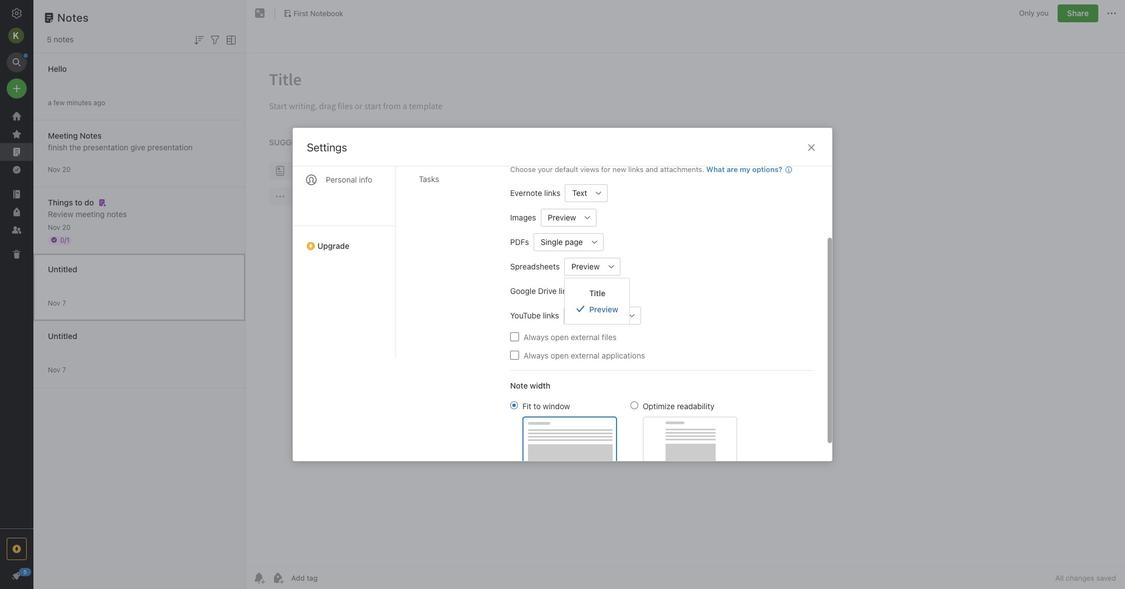 Task type: describe. For each thing, give the bounding box(es) containing it.
tasks
[[419, 174, 439, 184]]

pdfs
[[510, 237, 529, 247]]

expand note image
[[253, 7, 267, 20]]

links down your
[[544, 188, 560, 198]]

youtube links
[[510, 311, 559, 320]]

meeting
[[48, 131, 78, 140]]

single
[[541, 237, 563, 247]]

links down drive
[[543, 311, 559, 320]]

give
[[130, 142, 145, 152]]

tasks tab
[[410, 170, 492, 188]]

single page
[[541, 237, 583, 247]]

things to do
[[48, 197, 94, 207]]

window
[[543, 401, 570, 411]]

choose
[[510, 165, 536, 174]]

open for always open external applications
[[551, 351, 569, 360]]

Note Editor text field
[[246, 53, 1125, 567]]

a
[[48, 98, 52, 107]]

connected apps tab
[[294, 146, 395, 168]]

Choose default view option for YouTube links field
[[564, 307, 641, 324]]

views
[[580, 165, 599, 174]]

share button
[[1058, 4, 1098, 22]]

settings
[[307, 141, 347, 154]]

Choose default view option for Images field
[[541, 209, 597, 226]]

preview for spreadsheets
[[571, 262, 600, 271]]

upgrade image
[[10, 543, 23, 556]]

applications
[[602, 351, 645, 360]]

notes inside meeting notes finish the presentation give presentation
[[80, 131, 102, 140]]

to for fit
[[534, 401, 541, 411]]

notebook
[[310, 9, 343, 18]]

preview for images
[[548, 213, 576, 222]]

title link
[[565, 285, 630, 301]]

external for applications
[[571, 351, 600, 360]]

first notebook button
[[280, 6, 347, 21]]

fit
[[522, 401, 531, 411]]

Always open external files checkbox
[[510, 333, 519, 341]]

always for always open external applications
[[524, 351, 549, 360]]

preview inside "link"
[[589, 304, 618, 314]]

saved
[[1096, 574, 1116, 583]]

ago
[[93, 98, 105, 107]]

2 presentation from the left
[[147, 142, 193, 152]]

always open external applications
[[524, 351, 645, 360]]

external for files
[[571, 332, 600, 342]]

4 nov from the top
[[48, 366, 60, 374]]

Optimize readability radio
[[631, 401, 638, 409]]

images
[[510, 213, 536, 222]]

google
[[510, 286, 536, 296]]

things
[[48, 197, 73, 207]]

evernote
[[510, 188, 542, 198]]

personal
[[326, 175, 357, 184]]

drive
[[538, 286, 557, 296]]

always for always open external files
[[524, 332, 549, 342]]

tab list containing personal info
[[293, 64, 396, 359]]

preview button for images
[[541, 209, 579, 226]]

and
[[646, 165, 658, 174]]

options?
[[752, 165, 783, 174]]

option group containing fit to window
[[510, 400, 738, 471]]

do
[[84, 197, 94, 207]]

all changes saved
[[1056, 574, 1116, 583]]

0 horizontal spatial notes
[[54, 35, 74, 44]]

1 presentation from the left
[[83, 142, 128, 152]]

info
[[359, 175, 372, 184]]

2 7 from the top
[[62, 366, 66, 374]]

only
[[1019, 8, 1035, 17]]

text
[[572, 188, 587, 198]]

text button
[[565, 184, 590, 202]]

the
[[69, 142, 81, 152]]

2 nov from the top
[[48, 223, 60, 231]]

Choose default view option for PDFs field
[[534, 233, 604, 251]]

all
[[1056, 574, 1064, 583]]

links left and
[[628, 165, 644, 174]]

meeting
[[76, 209, 105, 219]]



Task type: locate. For each thing, give the bounding box(es) containing it.
Always open external applications checkbox
[[510, 351, 519, 360]]

small
[[571, 311, 590, 320]]

small preview button
[[564, 307, 623, 324]]

1 vertical spatial untitled
[[48, 331, 77, 341]]

20 up 0/1
[[62, 223, 70, 231]]

2 20 from the top
[[62, 223, 70, 231]]

5
[[47, 35, 52, 44]]

notes
[[54, 35, 74, 44], [107, 209, 127, 219]]

default
[[555, 165, 578, 174]]

first notebook
[[294, 9, 343, 18]]

always open external files
[[524, 332, 617, 342]]

nov 7
[[48, 299, 66, 307], [48, 366, 66, 374]]

files
[[602, 332, 617, 342]]

a few minutes ago
[[48, 98, 105, 107]]

page
[[565, 237, 583, 247]]

1 vertical spatial notes
[[80, 131, 102, 140]]

0 vertical spatial nov 7
[[48, 299, 66, 307]]

preview
[[593, 311, 621, 320]]

1 vertical spatial always
[[524, 351, 549, 360]]

1 horizontal spatial to
[[534, 401, 541, 411]]

1 always from the top
[[524, 332, 549, 342]]

links
[[628, 165, 644, 174], [544, 188, 560, 198], [559, 286, 575, 296], [543, 311, 559, 320]]

my
[[740, 165, 750, 174]]

0/1
[[60, 236, 70, 244]]

2 vertical spatial preview
[[589, 304, 618, 314]]

0 horizontal spatial presentation
[[83, 142, 128, 152]]

2 untitled from the top
[[48, 331, 77, 341]]

always
[[524, 332, 549, 342], [524, 351, 549, 360]]

preview inside choose default view option for images field
[[548, 213, 576, 222]]

1 horizontal spatial presentation
[[147, 142, 193, 152]]

for
[[601, 165, 611, 174]]

new
[[613, 165, 626, 174]]

optimize readability
[[643, 401, 715, 411]]

close image
[[805, 141, 818, 154]]

first
[[294, 9, 308, 18]]

0 vertical spatial preview
[[548, 213, 576, 222]]

0 vertical spatial notes
[[54, 35, 74, 44]]

Choose default view option for Evernote links field
[[565, 184, 608, 202]]

upgrade button
[[293, 226, 395, 255]]

presentation right the
[[83, 142, 128, 152]]

add tag image
[[271, 572, 285, 585]]

preview inside field
[[571, 262, 600, 271]]

2 open from the top
[[551, 351, 569, 360]]

finish
[[48, 142, 67, 152]]

evernote links
[[510, 188, 560, 198]]

external down "always open external files"
[[571, 351, 600, 360]]

0 horizontal spatial to
[[75, 197, 82, 207]]

are
[[727, 165, 738, 174]]

notes right meeting
[[107, 209, 127, 219]]

nov 20
[[48, 165, 70, 174], [48, 223, 70, 231]]

open
[[551, 332, 569, 342], [551, 351, 569, 360]]

1 external from the top
[[571, 332, 600, 342]]

youtube
[[510, 311, 541, 320]]

note window element
[[246, 0, 1125, 589]]

0 vertical spatial preview button
[[541, 209, 579, 226]]

nov
[[48, 165, 60, 174], [48, 223, 60, 231], [48, 299, 60, 307], [48, 366, 60, 374]]

google drive links
[[510, 286, 575, 296]]

small preview
[[571, 311, 621, 320]]

1 open from the top
[[551, 332, 569, 342]]

1 vertical spatial nov 7
[[48, 366, 66, 374]]

share
[[1067, 8, 1089, 18]]

to inside note list element
[[75, 197, 82, 207]]

1 vertical spatial 7
[[62, 366, 66, 374]]

optimize
[[643, 401, 675, 411]]

note
[[510, 381, 528, 390]]

2 external from the top
[[571, 351, 600, 360]]

changes
[[1066, 574, 1095, 583]]

1 vertical spatial to
[[534, 401, 541, 411]]

to for things
[[75, 197, 82, 207]]

1 vertical spatial 20
[[62, 223, 70, 231]]

1 nov 7 from the top
[[48, 299, 66, 307]]

note width
[[510, 381, 550, 390]]

0 vertical spatial external
[[571, 332, 600, 342]]

review meeting notes
[[48, 209, 127, 219]]

0 vertical spatial open
[[551, 332, 569, 342]]

1 vertical spatial nov 20
[[48, 223, 70, 231]]

hello
[[48, 64, 67, 73]]

note list element
[[33, 0, 246, 589]]

notes up the
[[80, 131, 102, 140]]

Fit to window radio
[[510, 401, 518, 409]]

review
[[48, 209, 73, 219]]

preview button down page
[[564, 258, 603, 275]]

open up always open external applications on the bottom of the page
[[551, 332, 569, 342]]

you
[[1037, 8, 1049, 17]]

Choose default view option for Spreadsheets field
[[564, 258, 620, 275]]

what are my options?
[[706, 165, 783, 174]]

7
[[62, 299, 66, 307], [62, 366, 66, 374]]

presentation
[[83, 142, 128, 152], [147, 142, 193, 152]]

always right always open external files checkbox
[[524, 332, 549, 342]]

external up always open external applications on the bottom of the page
[[571, 332, 600, 342]]

option group
[[510, 400, 738, 471]]

what
[[706, 165, 725, 174]]

preview button for spreadsheets
[[564, 258, 603, 275]]

minutes
[[67, 98, 92, 107]]

2 always from the top
[[524, 351, 549, 360]]

2 nov 20 from the top
[[48, 223, 70, 231]]

width
[[530, 381, 550, 390]]

title
[[589, 288, 605, 298]]

1 horizontal spatial notes
[[107, 209, 127, 219]]

to left do
[[75, 197, 82, 207]]

0 vertical spatial 7
[[62, 299, 66, 307]]

personal info
[[326, 175, 372, 184]]

links right drive
[[559, 286, 575, 296]]

0 vertical spatial 20
[[62, 165, 70, 174]]

to
[[75, 197, 82, 207], [534, 401, 541, 411]]

notes right 5
[[54, 35, 74, 44]]

preview
[[548, 213, 576, 222], [571, 262, 600, 271], [589, 304, 618, 314]]

preview link
[[565, 301, 630, 317]]

1 untitled from the top
[[48, 264, 77, 274]]

0 vertical spatial always
[[524, 332, 549, 342]]

to inside 'option group'
[[534, 401, 541, 411]]

meeting notes finish the presentation give presentation
[[48, 131, 193, 152]]

readability
[[677, 401, 715, 411]]

1 vertical spatial notes
[[107, 209, 127, 219]]

1 nov from the top
[[48, 165, 60, 174]]

tab list
[[293, 64, 396, 359]]

presentation right give
[[147, 142, 193, 152]]

nov 20 down review
[[48, 223, 70, 231]]

few
[[53, 98, 65, 107]]

add a reminder image
[[252, 572, 266, 585]]

home image
[[10, 110, 23, 123]]

20
[[62, 165, 70, 174], [62, 223, 70, 231]]

notes
[[57, 11, 89, 24], [80, 131, 102, 140]]

preview button
[[541, 209, 579, 226], [564, 258, 603, 275]]

0 vertical spatial nov 20
[[48, 165, 70, 174]]

1 7 from the top
[[62, 299, 66, 307]]

open down "always open external files"
[[551, 351, 569, 360]]

attachments.
[[660, 165, 704, 174]]

0 vertical spatial notes
[[57, 11, 89, 24]]

settings image
[[10, 7, 23, 20]]

2 nov 7 from the top
[[48, 366, 66, 374]]

single page button
[[534, 233, 586, 251]]

choose your default views for new links and attachments.
[[510, 165, 704, 174]]

1 vertical spatial preview button
[[564, 258, 603, 275]]

1 20 from the top
[[62, 165, 70, 174]]

1 vertical spatial preview
[[571, 262, 600, 271]]

1 nov 20 from the top
[[48, 165, 70, 174]]

fit to window
[[522, 401, 570, 411]]

preview button up the single page button
[[541, 209, 579, 226]]

your
[[538, 165, 553, 174]]

0 vertical spatial to
[[75, 197, 82, 207]]

0 vertical spatial untitled
[[48, 264, 77, 274]]

untitled
[[48, 264, 77, 274], [48, 331, 77, 341]]

20 down finish
[[62, 165, 70, 174]]

upgrade
[[318, 241, 349, 251]]

open for always open external files
[[551, 332, 569, 342]]

nov 20 down finish
[[48, 165, 70, 174]]

always right "always open external applications" checkbox
[[524, 351, 549, 360]]

notes up 5 notes at the left top
[[57, 11, 89, 24]]

spreadsheets
[[510, 262, 560, 271]]

to right fit
[[534, 401, 541, 411]]

1 vertical spatial open
[[551, 351, 569, 360]]

3 nov from the top
[[48, 299, 60, 307]]

1 vertical spatial external
[[571, 351, 600, 360]]

only you
[[1019, 8, 1049, 17]]

external
[[571, 332, 600, 342], [571, 351, 600, 360]]

dropdown list menu
[[565, 285, 630, 317]]

tree
[[0, 108, 33, 528]]

5 notes
[[47, 35, 74, 44]]



Task type: vqa. For each thing, say whether or not it's contained in the screenshot.
click to expand image
no



